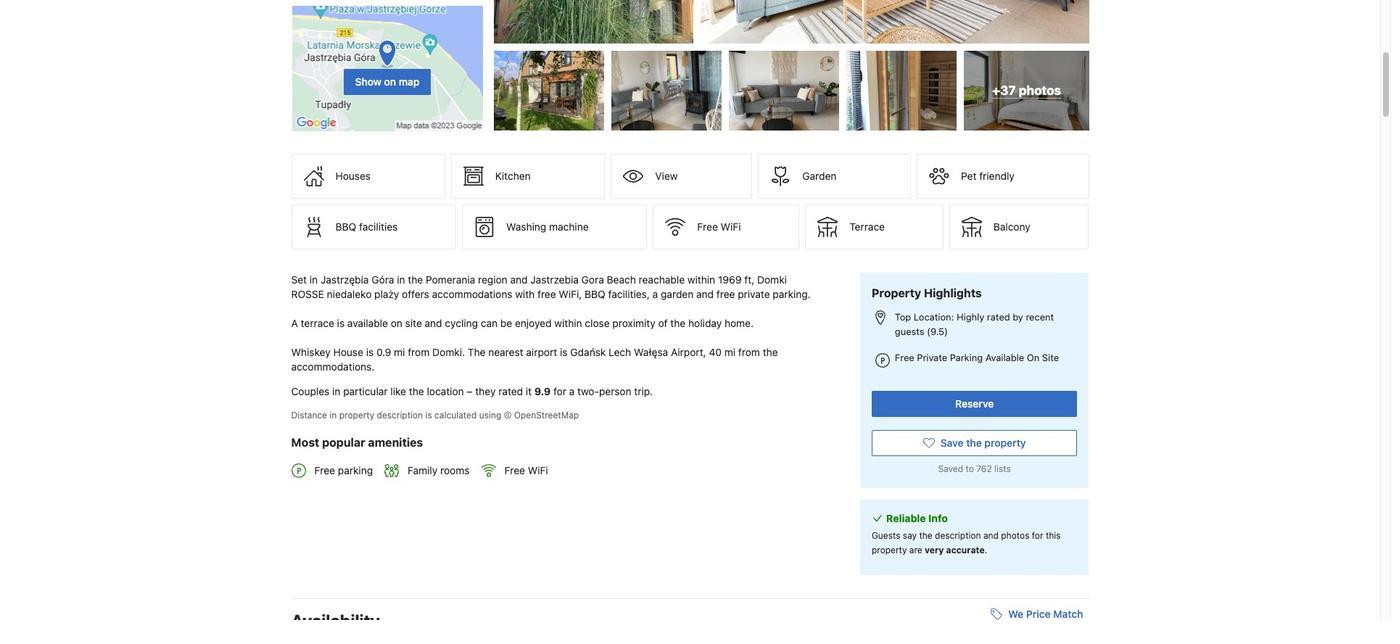 Task type: locate. For each thing, give the bounding box(es) containing it.
close
[[585, 317, 610, 330]]

mi right 40
[[725, 346, 736, 359]]

accommodations
[[432, 288, 513, 300]]

1 horizontal spatial description
[[935, 531, 981, 542]]

facilities
[[359, 221, 398, 233]]

for left this
[[1032, 531, 1044, 542]]

0 vertical spatial description
[[377, 410, 423, 421]]

bbq facilities
[[336, 221, 398, 233]]

bbq inside set in jastrzębia góra in the pomerania region and jastrzebia gora beach reachable within 1969 ft, domki rosse niedaleko plaży offers accommodations with free wifi, bbq facilities, a garden and free private parking. a terrace is available on site and cycling can be enjoyed within close proximity of the holiday home. whiskey house is 0.9 mi from domki. the nearest airport is gdańsk lech wałęsa airport, 40 mi from the accommodations.
[[585, 288, 606, 300]]

in right distance at the left of the page
[[330, 410, 337, 421]]

0 vertical spatial for
[[554, 385, 567, 398]]

highly
[[957, 311, 985, 323]]

0 vertical spatial rated
[[987, 311, 1010, 323]]

wifi down openstreetmap on the left of the page
[[528, 465, 548, 477]]

0 horizontal spatial within
[[555, 317, 582, 330]]

available
[[347, 317, 388, 330]]

garden
[[661, 288, 694, 300]]

facilities,
[[608, 288, 650, 300]]

within left the close
[[555, 317, 582, 330]]

1 horizontal spatial free wifi
[[698, 221, 741, 233]]

0 horizontal spatial rated
[[499, 385, 523, 398]]

on
[[384, 75, 396, 87], [391, 317, 403, 330]]

for
[[554, 385, 567, 398], [1032, 531, 1044, 542]]

0 horizontal spatial wifi
[[528, 465, 548, 477]]

free down jastrzebia
[[538, 288, 556, 300]]

property
[[872, 287, 922, 300]]

1 vertical spatial on
[[391, 317, 403, 330]]

1 horizontal spatial wifi
[[721, 221, 741, 233]]

1 horizontal spatial a
[[653, 288, 658, 300]]

terrace button
[[806, 205, 944, 250]]

0 horizontal spatial free wifi
[[505, 465, 548, 477]]

0 horizontal spatial a
[[569, 385, 575, 398]]

0 vertical spatial wifi
[[721, 221, 741, 233]]

washing machine
[[506, 221, 589, 233]]

rated left by
[[987, 311, 1010, 323]]

offers
[[402, 288, 429, 300]]

1 vertical spatial a
[[569, 385, 575, 398]]

view button
[[611, 154, 753, 199]]

free down the guests
[[895, 352, 915, 363]]

accommodations.
[[291, 361, 375, 373]]

friendly
[[980, 170, 1015, 182]]

plaży
[[374, 288, 399, 300]]

proximity
[[613, 317, 656, 330]]

2 from from the left
[[739, 346, 760, 359]]

on left site
[[391, 317, 403, 330]]

from down home.
[[739, 346, 760, 359]]

airport,
[[671, 346, 706, 359]]

2 vertical spatial property
[[872, 545, 907, 556]]

in down the accommodations.
[[332, 385, 341, 398]]

within up garden
[[688, 274, 716, 286]]

.
[[985, 545, 988, 556]]

on left map
[[384, 75, 396, 87]]

particular
[[343, 385, 388, 398]]

free down view button
[[698, 221, 718, 233]]

the right like
[[409, 385, 424, 398]]

0 horizontal spatial bbq
[[336, 221, 356, 233]]

washing machine button
[[462, 205, 647, 250]]

property up "lists"
[[985, 437, 1026, 449]]

description up the very accurate .
[[935, 531, 981, 542]]

free wifi down ©
[[505, 465, 548, 477]]

0 horizontal spatial property
[[339, 410, 375, 421]]

save the property
[[941, 437, 1026, 449]]

in right set
[[310, 274, 318, 286]]

rated
[[987, 311, 1010, 323], [499, 385, 523, 398]]

1 vertical spatial bbq
[[585, 288, 606, 300]]

parking
[[950, 352, 983, 363]]

(9.5)
[[927, 326, 948, 337]]

photos right +37
[[1019, 83, 1062, 98]]

bbq down gora
[[585, 288, 606, 300]]

description
[[377, 410, 423, 421], [935, 531, 981, 542]]

wifi,
[[559, 288, 582, 300]]

save the property button
[[872, 431, 1078, 457]]

1 free from the left
[[538, 288, 556, 300]]

bbq inside button
[[336, 221, 356, 233]]

a down reachable
[[653, 288, 658, 300]]

free wifi up 1969
[[698, 221, 741, 233]]

1 vertical spatial within
[[555, 317, 582, 330]]

rated left it
[[499, 385, 523, 398]]

parking
[[338, 465, 373, 477]]

on inside set in jastrzębia góra in the pomerania region and jastrzebia gora beach reachable within 1969 ft, domki rosse niedaleko plaży offers accommodations with free wifi, bbq facilities, a garden and free private parking. a terrace is available on site and cycling can be enjoyed within close proximity of the holiday home. whiskey house is 0.9 mi from domki. the nearest airport is gdańsk lech wałęsa airport, 40 mi from the accommodations.
[[391, 317, 403, 330]]

0 horizontal spatial description
[[377, 410, 423, 421]]

2 horizontal spatial property
[[985, 437, 1026, 449]]

0 vertical spatial free wifi
[[698, 221, 741, 233]]

0 vertical spatial property
[[339, 410, 375, 421]]

guests
[[895, 326, 925, 337]]

0.9
[[377, 346, 391, 359]]

and right garden
[[697, 288, 714, 300]]

mi
[[394, 346, 405, 359], [725, 346, 736, 359]]

recent
[[1026, 311, 1054, 323]]

calculated
[[435, 410, 477, 421]]

the right 40
[[763, 346, 778, 359]]

site
[[405, 317, 422, 330]]

wifi inside button
[[721, 221, 741, 233]]

description down like
[[377, 410, 423, 421]]

distance in property description is calculated using © openstreetmap
[[291, 410, 579, 421]]

garden button
[[758, 154, 911, 199]]

1 horizontal spatial property
[[872, 545, 907, 556]]

washing
[[506, 221, 547, 233]]

+37 photos link
[[965, 51, 1089, 131]]

is left calculated
[[426, 410, 432, 421]]

in for jastrzębia
[[310, 274, 318, 286]]

a inside set in jastrzębia góra in the pomerania region and jastrzebia gora beach reachable within 1969 ft, domki rosse niedaleko plaży offers accommodations with free wifi, bbq facilities, a garden and free private parking. a terrace is available on site and cycling can be enjoyed within close proximity of the holiday home. whiskey house is 0.9 mi from domki. the nearest airport is gdańsk lech wałęsa airport, 40 mi from the accommodations.
[[653, 288, 658, 300]]

0 horizontal spatial for
[[554, 385, 567, 398]]

0 horizontal spatial free
[[538, 288, 556, 300]]

free parking
[[315, 465, 373, 477]]

0 vertical spatial a
[[653, 288, 658, 300]]

photos
[[1019, 83, 1062, 98], [1001, 531, 1030, 542]]

1 vertical spatial photos
[[1001, 531, 1030, 542]]

couples in particular like the location – they rated it 9.9 for a two-person trip.
[[291, 385, 653, 398]]

bbq
[[336, 221, 356, 233], [585, 288, 606, 300]]

and up with
[[510, 274, 528, 286]]

property inside dropdown button
[[985, 437, 1026, 449]]

the right say
[[920, 531, 933, 542]]

domki
[[758, 274, 787, 286]]

saved
[[939, 464, 964, 475]]

garden
[[803, 170, 837, 182]]

1 horizontal spatial free
[[717, 288, 735, 300]]

two-
[[578, 385, 599, 398]]

the inside the guests say the description and photos for this property are
[[920, 531, 933, 542]]

pet friendly
[[961, 170, 1015, 182]]

the right save at the bottom of the page
[[967, 437, 982, 449]]

0 horizontal spatial mi
[[394, 346, 405, 359]]

a
[[291, 317, 298, 330]]

this
[[1046, 531, 1061, 542]]

0 vertical spatial bbq
[[336, 221, 356, 233]]

from down site
[[408, 346, 430, 359]]

jastrzebia
[[531, 274, 579, 286]]

1 horizontal spatial within
[[688, 274, 716, 286]]

trip.
[[634, 385, 653, 398]]

reachable
[[639, 274, 685, 286]]

and up .
[[984, 531, 999, 542]]

site
[[1043, 352, 1059, 363]]

say
[[903, 531, 917, 542]]

description inside the guests say the description and photos for this property are
[[935, 531, 981, 542]]

1 horizontal spatial for
[[1032, 531, 1044, 542]]

wifi up 1969
[[721, 221, 741, 233]]

1 vertical spatial for
[[1032, 531, 1044, 542]]

0 horizontal spatial from
[[408, 346, 430, 359]]

1 from from the left
[[408, 346, 430, 359]]

show on map section
[[286, 0, 488, 132]]

1 vertical spatial wifi
[[528, 465, 548, 477]]

and right site
[[425, 317, 442, 330]]

1 vertical spatial property
[[985, 437, 1026, 449]]

is
[[337, 317, 345, 330], [366, 346, 374, 359], [560, 346, 568, 359], [426, 410, 432, 421]]

very
[[925, 545, 944, 556]]

1 vertical spatial description
[[935, 531, 981, 542]]

bbq left facilities
[[336, 221, 356, 233]]

couples
[[291, 385, 330, 398]]

within
[[688, 274, 716, 286], [555, 317, 582, 330]]

reserve
[[956, 398, 994, 410]]

in for particular
[[332, 385, 341, 398]]

0 vertical spatial on
[[384, 75, 396, 87]]

free down 1969
[[717, 288, 735, 300]]

location
[[427, 385, 464, 398]]

mi right 0.9
[[394, 346, 405, 359]]

enjoyed
[[515, 317, 552, 330]]

in right "góra"
[[397, 274, 405, 286]]

and
[[510, 274, 528, 286], [697, 288, 714, 300], [425, 317, 442, 330], [984, 531, 999, 542]]

1 horizontal spatial rated
[[987, 311, 1010, 323]]

free private parking available on site
[[895, 352, 1059, 363]]

free inside button
[[698, 221, 718, 233]]

of
[[659, 317, 668, 330]]

property for the
[[985, 437, 1026, 449]]

kitchen
[[495, 170, 531, 182]]

photos left this
[[1001, 531, 1030, 542]]

property down guests
[[872, 545, 907, 556]]

is right "terrace"
[[337, 317, 345, 330]]

most
[[291, 436, 319, 449]]

property down particular
[[339, 410, 375, 421]]

gora
[[582, 274, 604, 286]]

show on map button
[[291, 5, 484, 132], [344, 69, 431, 95]]

for right 9.9
[[554, 385, 567, 398]]

1 horizontal spatial mi
[[725, 346, 736, 359]]

1 horizontal spatial from
[[739, 346, 760, 359]]

1 horizontal spatial bbq
[[585, 288, 606, 300]]

jastrzębia
[[321, 274, 369, 286]]

góra
[[372, 274, 394, 286]]

a left two-
[[569, 385, 575, 398]]

wifi
[[721, 221, 741, 233], [528, 465, 548, 477]]

show
[[355, 75, 382, 87]]

for inside the guests say the description and photos for this property are
[[1032, 531, 1044, 542]]

can
[[481, 317, 498, 330]]



Task type: vqa. For each thing, say whether or not it's contained in the screenshot.
the bottom "York"
no



Task type: describe. For each thing, give the bounding box(es) containing it.
balcony button
[[950, 205, 1089, 250]]

holiday
[[689, 317, 722, 330]]

+37
[[993, 83, 1016, 98]]

with
[[515, 288, 535, 300]]

1969
[[718, 274, 742, 286]]

cycling
[[445, 317, 478, 330]]

distance
[[291, 410, 327, 421]]

free left parking
[[315, 465, 335, 477]]

on inside section
[[384, 75, 396, 87]]

and inside the guests say the description and photos for this property are
[[984, 531, 999, 542]]

using
[[479, 410, 502, 421]]

guests say the description and photos for this property are
[[872, 531, 1061, 556]]

houses
[[336, 170, 371, 182]]

rooms
[[440, 465, 470, 477]]

2 mi from the left
[[725, 346, 736, 359]]

parking.
[[773, 288, 811, 300]]

highlights
[[924, 287, 982, 300]]

guests
[[872, 531, 901, 542]]

they
[[475, 385, 496, 398]]

home.
[[725, 317, 754, 330]]

popular
[[322, 436, 365, 449]]

reliable
[[887, 513, 926, 525]]

the inside dropdown button
[[967, 437, 982, 449]]

private
[[917, 352, 948, 363]]

0 vertical spatial within
[[688, 274, 716, 286]]

very accurate .
[[925, 545, 988, 556]]

1 vertical spatial free wifi
[[505, 465, 548, 477]]

set
[[291, 274, 307, 286]]

property highlights
[[872, 287, 982, 300]]

free wifi inside button
[[698, 221, 741, 233]]

property inside the guests say the description and photos for this property are
[[872, 545, 907, 556]]

bbq facilities button
[[291, 205, 456, 250]]

is right the airport in the bottom of the page
[[560, 346, 568, 359]]

private
[[738, 288, 770, 300]]

domki.
[[432, 346, 465, 359]]

person
[[599, 385, 632, 398]]

photos inside the guests say the description and photos for this property are
[[1001, 531, 1030, 542]]

houses button
[[291, 154, 445, 199]]

set in jastrzębia góra in the pomerania region and jastrzebia gora beach reachable within 1969 ft, domki rosse niedaleko plaży offers accommodations with free wifi, bbq facilities, a garden and free private parking. a terrace is available on site and cycling can be enjoyed within close proximity of the holiday home. whiskey house is 0.9 mi from domki. the nearest airport is gdańsk lech wałęsa airport, 40 mi from the accommodations.
[[291, 274, 811, 373]]

40
[[709, 346, 722, 359]]

family
[[408, 465, 438, 477]]

free down ©
[[505, 465, 525, 477]]

are
[[910, 545, 923, 556]]

amenities
[[368, 436, 423, 449]]

free wifi button
[[653, 205, 800, 250]]

the up offers
[[408, 274, 423, 286]]

1 mi from the left
[[394, 346, 405, 359]]

top
[[895, 311, 912, 323]]

show on map
[[355, 75, 420, 87]]

wałęsa
[[634, 346, 668, 359]]

pomerania
[[426, 274, 475, 286]]

terrace
[[301, 317, 334, 330]]

info
[[929, 513, 948, 525]]

1 vertical spatial rated
[[499, 385, 523, 398]]

description for and
[[935, 531, 981, 542]]

762
[[977, 464, 992, 475]]

beach
[[607, 274, 636, 286]]

nearest
[[488, 346, 524, 359]]

the
[[468, 346, 486, 359]]

house
[[333, 346, 363, 359]]

©
[[504, 410, 512, 421]]

2 free from the left
[[717, 288, 735, 300]]

region
[[478, 274, 508, 286]]

it
[[526, 385, 532, 398]]

available
[[986, 352, 1025, 363]]

0 vertical spatial photos
[[1019, 83, 1062, 98]]

the right of
[[671, 317, 686, 330]]

ft,
[[745, 274, 755, 286]]

niedaleko
[[327, 288, 372, 300]]

description for is
[[377, 410, 423, 421]]

view
[[655, 170, 678, 182]]

saved to 762 lists
[[939, 464, 1011, 475]]

is left 0.9
[[366, 346, 374, 359]]

in for property
[[330, 410, 337, 421]]

location:
[[914, 311, 954, 323]]

openstreetmap
[[514, 410, 579, 421]]

rated inside top location: highly rated by recent guests (9.5)
[[987, 311, 1010, 323]]

property for in
[[339, 410, 375, 421]]

on
[[1027, 352, 1040, 363]]

be
[[501, 317, 512, 330]]

accurate
[[947, 545, 985, 556]]

reliable info
[[887, 513, 948, 525]]

map
[[399, 75, 420, 87]]

+37 photos
[[993, 83, 1062, 98]]

airport
[[526, 346, 557, 359]]

rosse
[[291, 288, 324, 300]]



